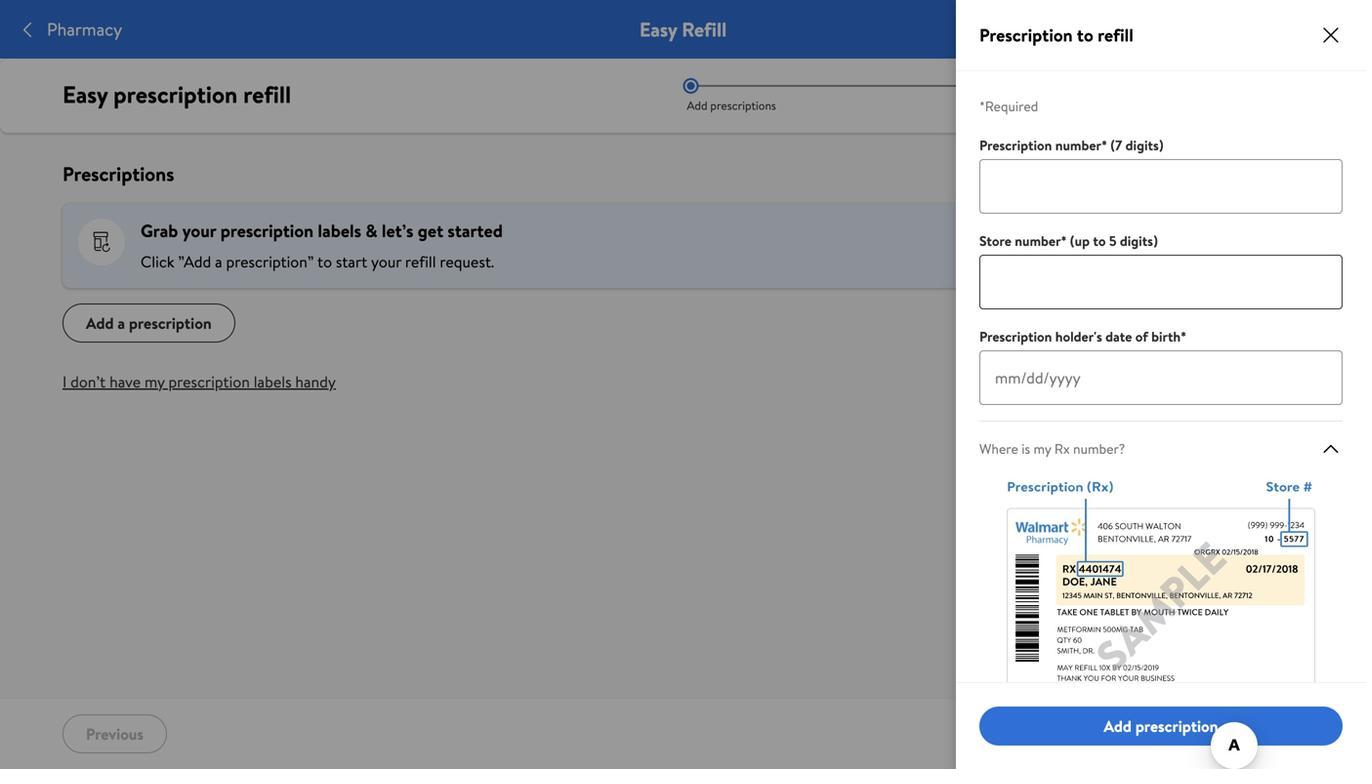 Task type: vqa. For each thing, say whether or not it's contained in the screenshot.
Add prescription button
yes



Task type: describe. For each thing, give the bounding box(es) containing it.
continue button
[[1194, 715, 1304, 754]]

1 vertical spatial to
[[1093, 231, 1106, 250]]

on your walmart prescription, you can find the prescription rx number near your name on the top left and the  store number is a 4 digit code found near the phone number on the top right. you can call your pharmacy for more information at pharmacynumber. image
[[994, 477, 1328, 695]]

prescription for prescription number* (7 digits)
[[979, 136, 1052, 155]]

grab your prescription labels & let's get started click "add a prescription" to start your refill request.
[[141, 219, 503, 272]]

i
[[62, 371, 67, 392]]

"add
[[178, 251, 211, 272]]

Store number* (up to 5 digits) text field
[[979, 255, 1343, 310]]

date
[[1105, 327, 1132, 346]]

previous button
[[62, 715, 167, 754]]

a inside grab your prescription labels & let's get started click "add a prescription" to start your refill request.
[[215, 251, 222, 272]]

grab
[[141, 219, 178, 243]]

store
[[979, 231, 1012, 250]]

request.
[[440, 251, 494, 272]]

my inside button
[[144, 371, 165, 392]]

0 vertical spatial digits)
[[1125, 136, 1163, 155]]

prescription to refill dialog
[[956, 0, 1366, 769]]

*required
[[979, 97, 1038, 116]]

Prescription number* (7 digits) text field
[[979, 159, 1343, 214]]

handy
[[295, 371, 336, 392]]

close panel image
[[1319, 23, 1343, 47]]

started
[[448, 219, 503, 243]]

let's
[[382, 219, 413, 243]]

refill for easy prescription refill
[[243, 78, 291, 111]]

number?
[[1073, 439, 1125, 458]]

i don't have my prescription labels handy button
[[62, 366, 336, 397]]

click
[[141, 251, 174, 272]]

hide prescription sample image
[[1319, 437, 1343, 461]]

prescription to refill
[[979, 23, 1134, 47]]

0 vertical spatial to
[[1077, 23, 1093, 47]]

pharmacy button
[[16, 17, 130, 41]]

add for add prescriptions
[[687, 97, 707, 114]]

prescription for prescription holder's date of birth*
[[979, 327, 1052, 346]]

continue
[[1217, 723, 1280, 745]]

add a prescription button
[[62, 304, 235, 343]]

1 vertical spatial digits)
[[1120, 231, 1158, 250]]

prescriptions
[[710, 97, 776, 114]]

refill inside grab your prescription labels & let's get started click "add a prescription" to start your refill request.
[[405, 251, 436, 272]]

add prescription button
[[979, 707, 1343, 746]]

refill
[[682, 16, 727, 43]]

prescription"
[[226, 251, 314, 272]]

number* for prescription
[[1055, 136, 1107, 155]]

to inside grab your prescription labels & let's get started click "add a prescription" to start your refill request.
[[317, 251, 332, 272]]

prescription number* (7 digits)
[[979, 136, 1163, 155]]

easy for easy refill
[[639, 16, 677, 43]]

pharmacy
[[47, 17, 122, 41]]



Task type: locate. For each thing, give the bounding box(es) containing it.
list item
[[993, 78, 1304, 113]]

0 horizontal spatial easy
[[62, 78, 108, 111]]

2 vertical spatial refill
[[405, 251, 436, 272]]

0 vertical spatial refill
[[1098, 23, 1134, 47]]

0 vertical spatial my
[[144, 371, 165, 392]]

3 prescription from the top
[[979, 327, 1052, 346]]

(7
[[1111, 136, 1122, 155]]

0 vertical spatial prescription
[[979, 23, 1073, 47]]

digits) right '(7'
[[1125, 136, 1163, 155]]

0 horizontal spatial labels
[[254, 371, 292, 392]]

number* left '(7'
[[1055, 136, 1107, 155]]

2 horizontal spatial refill
[[1098, 23, 1134, 47]]

labels inside button
[[254, 371, 292, 392]]

1 horizontal spatial refill
[[405, 251, 436, 272]]

your
[[182, 219, 216, 243], [371, 251, 401, 272]]

start
[[336, 251, 367, 272]]

labels left handy
[[254, 371, 292, 392]]

1 vertical spatial easy
[[62, 78, 108, 111]]

1 horizontal spatial my
[[1034, 439, 1051, 458]]

0 horizontal spatial your
[[182, 219, 216, 243]]

labels left &
[[318, 219, 361, 243]]

prescription for prescription to refill
[[979, 23, 1073, 47]]

a inside button
[[118, 312, 125, 334]]

add inside list item
[[687, 97, 707, 114]]

easy for easy prescription refill
[[62, 78, 108, 111]]

i don't have my prescription labels handy
[[62, 371, 336, 392]]

number*
[[1055, 136, 1107, 155], [1015, 231, 1067, 250]]

prescription
[[113, 78, 238, 111], [220, 219, 314, 243], [129, 312, 212, 334], [168, 371, 250, 392], [1135, 716, 1218, 737]]

easy down pharmacy at left
[[62, 78, 108, 111]]

digits)
[[1125, 136, 1163, 155], [1120, 231, 1158, 250]]

0 vertical spatial labels
[[318, 219, 361, 243]]

easy
[[639, 16, 677, 43], [62, 78, 108, 111]]

store number* (up to 5 digits)
[[979, 231, 1158, 250]]

(up
[[1070, 231, 1090, 250]]

my right have
[[144, 371, 165, 392]]

1 prescription from the top
[[979, 23, 1073, 47]]

Prescription holder's date of birth* text field
[[979, 351, 1343, 405]]

1 vertical spatial a
[[118, 312, 125, 334]]

have
[[109, 371, 141, 392]]

refill
[[1098, 23, 1134, 47], [243, 78, 291, 111], [405, 251, 436, 272]]

0 horizontal spatial refill
[[243, 78, 291, 111]]

my right is
[[1034, 439, 1051, 458]]

a
[[215, 251, 222, 272], [118, 312, 125, 334]]

0 vertical spatial number*
[[1055, 136, 1107, 155]]

my inside prescription to refill dialog
[[1034, 439, 1051, 458]]

add prescription
[[1104, 716, 1218, 737]]

prescription down *required at the right top
[[979, 136, 1052, 155]]

get
[[418, 219, 443, 243]]

prescription left holder's
[[979, 327, 1052, 346]]

2 horizontal spatial add
[[1104, 716, 1132, 737]]

is
[[1022, 439, 1030, 458]]

0 vertical spatial add
[[687, 97, 707, 114]]

rx
[[1054, 439, 1070, 458]]

add
[[687, 97, 707, 114], [86, 312, 114, 334], [1104, 716, 1132, 737]]

1 vertical spatial labels
[[254, 371, 292, 392]]

prescription
[[979, 23, 1073, 47], [979, 136, 1052, 155], [979, 327, 1052, 346]]

5
[[1109, 231, 1117, 250]]

a up have
[[118, 312, 125, 334]]

prescription inside grab your prescription labels & let's get started click "add a prescription" to start your refill request.
[[220, 219, 314, 243]]

1 vertical spatial prescription
[[979, 136, 1052, 155]]

add prescriptions list item
[[683, 78, 993, 114]]

1 vertical spatial number*
[[1015, 231, 1067, 250]]

2 prescription from the top
[[979, 136, 1052, 155]]

1 horizontal spatial labels
[[318, 219, 361, 243]]

birth*
[[1151, 327, 1187, 346]]

0 vertical spatial easy
[[639, 16, 677, 43]]

add for add a prescription
[[86, 312, 114, 334]]

don't
[[70, 371, 106, 392]]

refill inside prescription to refill dialog
[[1098, 23, 1134, 47]]

easy prescription refill
[[62, 78, 291, 111]]

my
[[144, 371, 165, 392], [1034, 439, 1051, 458]]

easy left refill
[[639, 16, 677, 43]]

0 horizontal spatial add
[[86, 312, 114, 334]]

1 horizontal spatial your
[[371, 251, 401, 272]]

labels
[[318, 219, 361, 243], [254, 371, 292, 392]]

prescription inside dialog
[[1135, 716, 1218, 737]]

0 vertical spatial your
[[182, 219, 216, 243]]

0 vertical spatial a
[[215, 251, 222, 272]]

1 horizontal spatial add
[[687, 97, 707, 114]]

&
[[366, 219, 377, 243]]

to
[[1077, 23, 1093, 47], [1093, 231, 1106, 250], [317, 251, 332, 272]]

a right "add
[[215, 251, 222, 272]]

2 vertical spatial add
[[1104, 716, 1132, 737]]

labels inside grab your prescription labels & let's get started click "add a prescription" to start your refill request.
[[318, 219, 361, 243]]

add inside prescription to refill dialog
[[1104, 716, 1132, 737]]

1 vertical spatial add
[[86, 312, 114, 334]]

number* for store
[[1015, 231, 1067, 250]]

2 vertical spatial prescription
[[979, 327, 1052, 346]]

prescriptions
[[62, 160, 174, 187]]

your down let's
[[371, 251, 401, 272]]

0 horizontal spatial my
[[144, 371, 165, 392]]

your up "add
[[182, 219, 216, 243]]

prescription holder's date of birth*
[[979, 327, 1187, 346]]

previous
[[86, 723, 144, 745]]

list item inside add prescriptions list
[[993, 78, 1304, 113]]

digits) right 5
[[1120, 231, 1158, 250]]

1 horizontal spatial a
[[215, 251, 222, 272]]

number* left (up
[[1015, 231, 1067, 250]]

where is my rx number?
[[979, 439, 1125, 458]]

1 vertical spatial refill
[[243, 78, 291, 111]]

2 vertical spatial to
[[317, 251, 332, 272]]

of
[[1135, 327, 1148, 346]]

where
[[979, 439, 1018, 458]]

0 horizontal spatial a
[[118, 312, 125, 334]]

easy refill
[[639, 16, 727, 43]]

holder's
[[1055, 327, 1102, 346]]

1 vertical spatial your
[[371, 251, 401, 272]]

1 vertical spatial my
[[1034, 439, 1051, 458]]

add for add prescription
[[1104, 716, 1132, 737]]

add prescriptions list
[[683, 78, 1304, 114]]

add a prescription
[[86, 312, 212, 334]]

1 horizontal spatial easy
[[639, 16, 677, 43]]

prescription up add prescriptions list
[[979, 23, 1073, 47]]

refill for prescription to refill
[[1098, 23, 1134, 47]]

add prescriptions
[[687, 97, 776, 114]]



